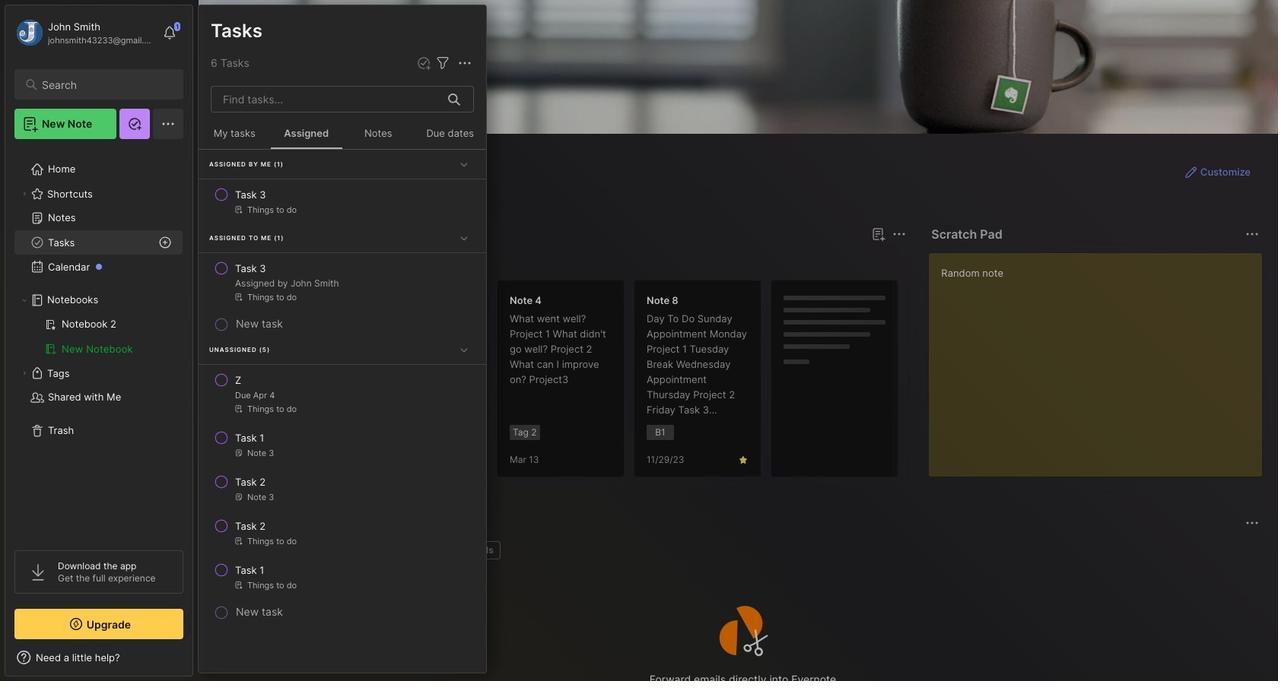 Task type: locate. For each thing, give the bounding box(es) containing it.
Start writing… text field
[[942, 253, 1262, 465]]

row group
[[199, 150, 486, 624], [223, 280, 1278, 487]]

main element
[[0, 0, 198, 682]]

More actions and view options field
[[452, 54, 474, 72]]

1 vertical spatial tab list
[[226, 542, 1257, 560]]

collapse unassigned image
[[457, 342, 472, 357]]

None search field
[[42, 75, 170, 94]]

tree
[[5, 148, 193, 537]]

filter tasks image
[[434, 54, 452, 72]]

collapse assignedtome image
[[457, 230, 472, 246]]

z 6 cell
[[235, 373, 241, 388]]

task 2 9 cell
[[235, 519, 266, 534]]

tab list
[[226, 253, 904, 271], [226, 542, 1257, 560]]

more actions and view options image
[[456, 54, 474, 72]]

1 row from the top
[[205, 181, 480, 222]]

0 vertical spatial tab list
[[226, 253, 904, 271]]

Find tasks… text field
[[214, 87, 439, 112]]

4 row from the top
[[205, 425, 480, 466]]

task 1 7 cell
[[235, 431, 264, 446]]

Filter tasks field
[[434, 54, 452, 72]]

group
[[14, 313, 183, 361]]

task 3 3 cell
[[235, 261, 266, 276]]

tab
[[226, 253, 271, 271], [277, 253, 338, 271], [226, 542, 284, 560], [290, 542, 336, 560], [458, 542, 501, 560]]

row
[[205, 181, 480, 222], [205, 255, 480, 310], [205, 367, 480, 422], [205, 425, 480, 466], [205, 469, 480, 510], [205, 513, 480, 554], [205, 557, 480, 598]]

2 row from the top
[[205, 255, 480, 310]]



Task type: vqa. For each thing, say whether or not it's contained in the screenshot.
Filter tasks field
yes



Task type: describe. For each thing, give the bounding box(es) containing it.
new task image
[[416, 56, 431, 71]]

5 row from the top
[[205, 469, 480, 510]]

WHAT'S NEW field
[[5, 646, 193, 670]]

click to collapse image
[[192, 654, 204, 672]]

3 row from the top
[[205, 367, 480, 422]]

expand tags image
[[20, 369, 29, 378]]

Account field
[[14, 18, 155, 48]]

2 tab list from the top
[[226, 542, 1257, 560]]

1 tab list from the top
[[226, 253, 904, 271]]

7 row from the top
[[205, 557, 480, 598]]

6 row from the top
[[205, 513, 480, 554]]

Search text field
[[42, 78, 170, 92]]

tree inside main element
[[5, 148, 193, 537]]

expand notebooks image
[[20, 296, 29, 305]]

task 2 8 cell
[[235, 475, 266, 490]]

task 3 1 cell
[[235, 187, 266, 202]]

collapse assignedbyme image
[[457, 156, 472, 172]]

none search field inside main element
[[42, 75, 170, 94]]

group inside main element
[[14, 313, 183, 361]]

task 1 10 cell
[[235, 563, 264, 578]]



